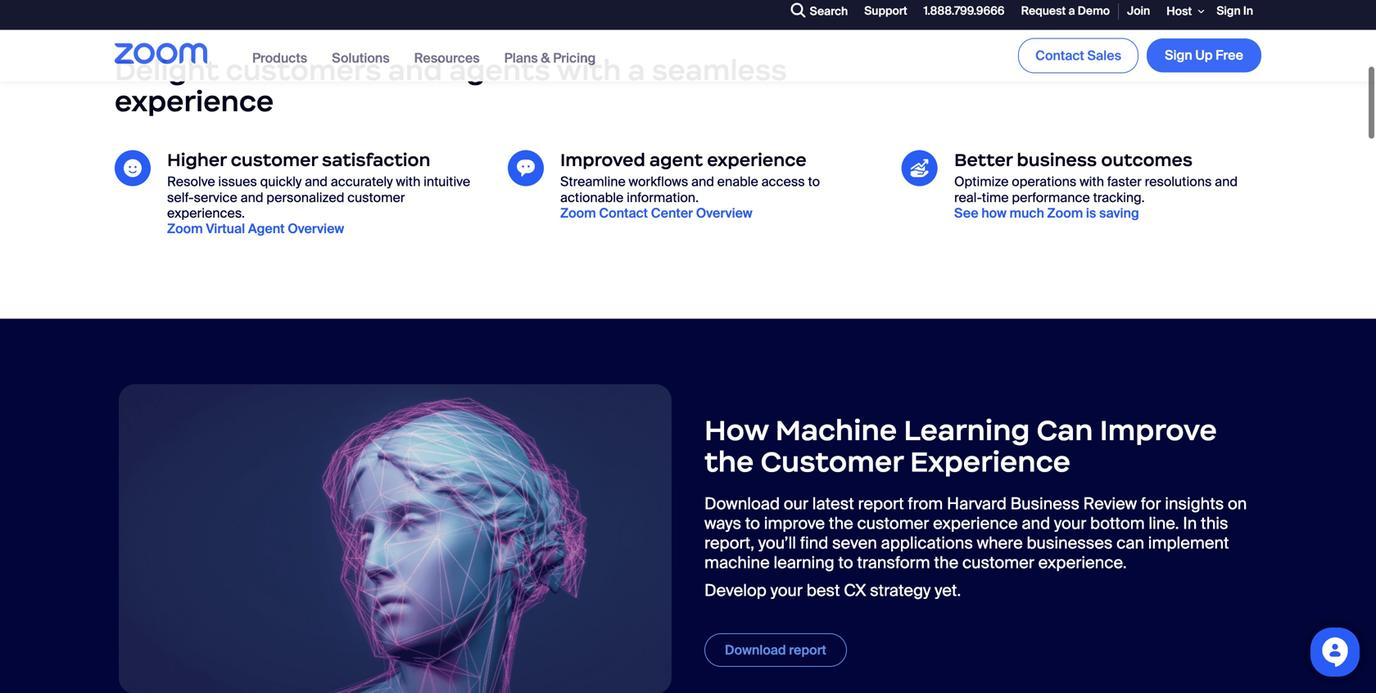 Task type: describe. For each thing, give the bounding box(es) containing it.
cx
[[844, 581, 866, 602]]

sign in
[[1217, 6, 1253, 21]]

experience inside delight customers and agents with a seamless experience
[[115, 84, 274, 119]]

experience
[[910, 444, 1071, 480]]

better business outcomes optimize operations with faster resolutions and real-time performance tracking. see how much zoom is saving
[[954, 149, 1238, 222]]

host
[[1167, 6, 1192, 21]]

experience.
[[1038, 553, 1127, 574]]

higher
[[167, 149, 227, 171]]

zoom for higher customer satisfaction
[[167, 220, 203, 238]]

implement
[[1148, 533, 1229, 554]]

search
[[810, 6, 848, 21]]

yet.
[[935, 581, 961, 602]]

pricing
[[553, 52, 596, 69]]

for
[[1141, 494, 1161, 515]]

request a demo link
[[1013, 0, 1118, 31]]

access
[[761, 173, 805, 191]]

request
[[1021, 6, 1066, 21]]

business
[[1017, 149, 1097, 171]]

review
[[1083, 494, 1137, 515]]

saving
[[1099, 205, 1139, 222]]

resources button
[[414, 52, 480, 69]]

our
[[784, 494, 808, 515]]

support
[[864, 6, 907, 21]]

zoom contact center overview link
[[560, 205, 752, 222]]

zoom logo image
[[115, 45, 207, 66]]

delight
[[115, 52, 219, 88]]

2 horizontal spatial the
[[934, 553, 959, 574]]

from
[[908, 494, 943, 515]]

bottom
[[1090, 514, 1145, 534]]

sign up free link
[[1147, 41, 1261, 75]]

tracking.
[[1093, 189, 1145, 206]]

1 vertical spatial to
[[745, 514, 760, 534]]

personalized
[[266, 189, 344, 206]]

solutions
[[332, 52, 390, 69]]

seven
[[832, 533, 877, 554]]

experiences.
[[167, 205, 245, 222]]

quickly
[[260, 173, 302, 191]]

higher customer satisfaction resolve issues quickly and accurately with intuitive self-service and personalized customer experiences. zoom virtual agent overview
[[167, 149, 470, 238]]

products button
[[252, 52, 307, 69]]

sign for sign in
[[1217, 6, 1241, 21]]

develop
[[704, 581, 767, 602]]

overview inside higher customer satisfaction resolve issues quickly and accurately with intuitive self-service and personalized customer experiences. zoom virtual agent overview
[[288, 220, 344, 238]]

center
[[651, 205, 693, 222]]

and inside improved agent experience streamline workflows and enable access to actionable information. zoom contact center overview
[[691, 173, 714, 191]]

insights
[[1165, 494, 1224, 515]]

customer
[[761, 444, 903, 480]]

operations
[[1012, 173, 1077, 191]]

search image
[[791, 5, 806, 20]]

download for download our latest report from harvard business review for insights on ways to improve the customer experience and your bottom line. in this report, you'll find seven applications where businesses can implement machine learning to transform the customer experience. develop your best cx strategy yet.
[[704, 494, 780, 515]]

where
[[977, 533, 1023, 554]]

1 horizontal spatial in
[[1243, 6, 1253, 21]]

plans
[[504, 52, 538, 69]]

learning
[[774, 553, 834, 574]]

sign in link
[[1208, 0, 1261, 31]]

best
[[807, 581, 840, 602]]

line.
[[1149, 514, 1179, 534]]

much
[[1010, 205, 1044, 222]]

time
[[982, 189, 1009, 206]]

&
[[541, 52, 550, 69]]

download for download report
[[725, 642, 786, 659]]

contact sales link
[[1018, 40, 1139, 75]]

it's not personal - it's business image
[[901, 150, 938, 186]]

1 horizontal spatial your
[[1054, 514, 1086, 534]]

businesses
[[1027, 533, 1113, 554]]

contact inside improved agent experience streamline workflows and enable access to actionable information. zoom contact center overview
[[599, 205, 648, 222]]

accurately
[[331, 173, 393, 191]]

plans & pricing
[[504, 52, 596, 69]]

self-
[[167, 189, 194, 206]]

report,
[[704, 533, 754, 554]]

agent
[[248, 220, 285, 238]]

service
[[194, 189, 237, 206]]

resolve
[[167, 173, 215, 191]]

download report link
[[704, 634, 847, 668]]

0 vertical spatial contact
[[1035, 49, 1084, 66]]

up
[[1195, 49, 1213, 66]]

transform
[[857, 553, 930, 574]]

strategy
[[870, 581, 931, 602]]

see how much zoom is saving link
[[954, 205, 1139, 222]]

0 horizontal spatial your
[[770, 581, 803, 602]]

and inside the better business outcomes optimize operations with faster resolutions and real-time performance tracking. see how much zoom is saving
[[1215, 173, 1238, 191]]

1 horizontal spatial a
[[1069, 6, 1075, 21]]

is
[[1086, 205, 1096, 222]]

you'll
[[758, 533, 796, 554]]

overview inside improved agent experience streamline workflows and enable access to actionable information. zoom contact center overview
[[696, 205, 752, 222]]

business
[[1010, 494, 1079, 515]]

how machine learning can improve the customer experience
[[704, 413, 1217, 480]]

sales
[[1087, 49, 1121, 66]]

with inside higher customer satisfaction resolve issues quickly and accurately with intuitive self-service and personalized customer experiences. zoom virtual agent overview
[[396, 173, 420, 191]]

can
[[1117, 533, 1144, 554]]

improve
[[1100, 413, 1217, 449]]

faster
[[1107, 173, 1142, 191]]

sign for sign up free
[[1165, 49, 1192, 66]]



Task type: locate. For each thing, give the bounding box(es) containing it.
applications
[[881, 533, 973, 554]]

2 vertical spatial the
[[934, 553, 959, 574]]

1 horizontal spatial contact
[[1035, 49, 1084, 66]]

issues
[[218, 173, 257, 191]]

download down develop
[[725, 642, 786, 659]]

to inside improved agent experience streamline workflows and enable access to actionable information. zoom contact center overview
[[808, 173, 820, 191]]

0 horizontal spatial report
[[789, 642, 826, 659]]

2 vertical spatial experience
[[933, 514, 1018, 534]]

virtual
[[206, 220, 245, 238]]

1 vertical spatial your
[[770, 581, 803, 602]]

1 vertical spatial contact
[[599, 205, 648, 222]]

0 horizontal spatial a
[[628, 52, 645, 88]]

1 horizontal spatial the
[[829, 514, 853, 534]]

with inside the better business outcomes optimize operations with faster resolutions and real-time performance tracking. see how much zoom is saving
[[1080, 173, 1104, 191]]

free
[[1216, 49, 1243, 66]]

plans & pricing link
[[504, 52, 596, 69]]

2 vertical spatial to
[[838, 553, 853, 574]]

overview down enable
[[696, 205, 752, 222]]

download
[[704, 494, 780, 515], [725, 642, 786, 659]]

2 horizontal spatial experience
[[933, 514, 1018, 534]]

0 vertical spatial your
[[1054, 514, 1086, 534]]

1 vertical spatial the
[[829, 514, 853, 534]]

a right pricing
[[628, 52, 645, 88]]

customer up transform
[[857, 514, 929, 534]]

in up free
[[1243, 6, 1253, 21]]

download inside download our latest report from harvard business review for insights on ways to improve the customer experience and your bottom line. in this report, you'll find seven applications where businesses can implement machine learning to transform the customer experience. develop your best cx strategy yet.
[[704, 494, 780, 515]]

learning
[[904, 413, 1030, 449]]

0 horizontal spatial the
[[704, 444, 754, 480]]

0 vertical spatial experience
[[115, 84, 274, 119]]

1 horizontal spatial with
[[557, 52, 621, 88]]

in inside download our latest report from harvard business review for insights on ways to improve the customer experience and your bottom line. in this report, you'll find seven applications where businesses can implement machine learning to transform the customer experience. develop your best cx strategy yet.
[[1183, 514, 1197, 534]]

customer
[[231, 149, 318, 171], [347, 189, 405, 206], [857, 514, 929, 534], [962, 553, 1034, 574]]

zoom inside higher customer satisfaction resolve issues quickly and accurately with intuitive self-service and personalized customer experiences. zoom virtual agent overview
[[167, 220, 203, 238]]

download up report,
[[704, 494, 780, 515]]

a left demo
[[1069, 6, 1075, 21]]

download our latest report from harvard business review for insights on ways to improve the customer experience and your bottom line. in this report, you'll find seven applications where businesses can implement machine learning to transform the customer experience. develop your best cx strategy yet.
[[704, 494, 1247, 602]]

zoom inside the better business outcomes optimize operations with faster resolutions and real-time performance tracking. see how much zoom is saving
[[1047, 205, 1083, 222]]

1 vertical spatial in
[[1183, 514, 1197, 534]]

the inside how machine learning can improve the customer experience
[[704, 444, 754, 480]]

1 vertical spatial sign
[[1165, 49, 1192, 66]]

support link
[[856, 0, 916, 31]]

1 horizontal spatial sign
[[1217, 6, 1241, 21]]

to right access
[[808, 173, 820, 191]]

reputation image
[[508, 150, 544, 186]]

host button
[[1158, 0, 1208, 32]]

to right 'ways'
[[745, 514, 760, 534]]

zoom down self-
[[167, 220, 203, 238]]

zoom left the is in the right top of the page
[[1047, 205, 1083, 222]]

products
[[252, 52, 307, 69]]

0 horizontal spatial to
[[745, 514, 760, 534]]

better
[[954, 149, 1013, 171]]

0 horizontal spatial contact
[[599, 205, 648, 222]]

contact sales
[[1035, 49, 1121, 66]]

how
[[704, 413, 769, 449]]

1 horizontal spatial report
[[858, 494, 904, 515]]

sign up free
[[1217, 6, 1241, 21]]

demo
[[1078, 6, 1110, 21]]

sign
[[1217, 6, 1241, 21], [1165, 49, 1192, 66]]

download inside the download report link
[[725, 642, 786, 659]]

to up cx
[[838, 553, 853, 574]]

experience inside improved agent experience streamline workflows and enable access to actionable information. zoom contact center overview
[[707, 149, 807, 171]]

agent
[[650, 149, 703, 171]]

0 vertical spatial in
[[1243, 6, 1253, 21]]

on
[[1228, 494, 1247, 515]]

0 horizontal spatial experience
[[115, 84, 274, 119]]

0 vertical spatial a
[[1069, 6, 1075, 21]]

this
[[1201, 514, 1228, 534]]

higher customer satisfaction image
[[115, 150, 151, 186]]

outcomes
[[1101, 149, 1193, 171]]

contact
[[1035, 49, 1084, 66], [599, 205, 648, 222]]

0 vertical spatial report
[[858, 494, 904, 515]]

customer down harvard in the right of the page
[[962, 553, 1034, 574]]

2 horizontal spatial to
[[838, 553, 853, 574]]

with up the is in the right top of the page
[[1080, 173, 1104, 191]]

1 horizontal spatial overview
[[696, 205, 752, 222]]

0 horizontal spatial with
[[396, 173, 420, 191]]

intuitive
[[424, 173, 470, 191]]

report inside download our latest report from harvard business review for insights on ways to improve the customer experience and your bottom line. in this report, you'll find seven applications where businesses can implement machine learning to transform the customer experience. develop your best cx strategy yet.
[[858, 494, 904, 515]]

latest
[[812, 494, 854, 515]]

the right find
[[829, 514, 853, 534]]

your up experience.
[[1054, 514, 1086, 534]]

with right the &
[[557, 52, 621, 88]]

and
[[388, 52, 442, 88], [305, 173, 328, 191], [691, 173, 714, 191], [1215, 173, 1238, 191], [241, 189, 263, 206], [1022, 514, 1050, 534]]

0 horizontal spatial sign
[[1165, 49, 1192, 66]]

1 horizontal spatial zoom
[[560, 205, 596, 222]]

0 horizontal spatial overview
[[288, 220, 344, 238]]

the up 'ways'
[[704, 444, 754, 480]]

solutions button
[[332, 52, 390, 69]]

satisfaction
[[322, 149, 430, 171]]

1 horizontal spatial to
[[808, 173, 820, 191]]

a inside delight customers and agents with a seamless experience
[[628, 52, 645, 88]]

harvard
[[947, 494, 1007, 515]]

in left this
[[1183, 514, 1197, 534]]

report
[[858, 494, 904, 515], [789, 642, 826, 659]]

2 horizontal spatial zoom
[[1047, 205, 1083, 222]]

overview down personalized
[[288, 220, 344, 238]]

customers
[[226, 52, 381, 88]]

sign left up
[[1165, 49, 1192, 66]]

delight customers and agents with a seamless experience
[[115, 52, 787, 119]]

0 vertical spatial download
[[704, 494, 780, 515]]

0 horizontal spatial in
[[1183, 514, 1197, 534]]

zoom down streamline
[[560, 205, 596, 222]]

report down best
[[789, 642, 826, 659]]

with inside delight customers and agents with a seamless experience
[[557, 52, 621, 88]]

contact down streamline
[[599, 205, 648, 222]]

0 horizontal spatial zoom
[[167, 220, 203, 238]]

workflows
[[629, 173, 688, 191]]

improve
[[764, 514, 825, 534]]

1.888.799.9666 link
[[916, 0, 1013, 31]]

find
[[800, 533, 828, 554]]

resources
[[414, 52, 480, 69]]

1 vertical spatial report
[[789, 642, 826, 659]]

search image
[[791, 5, 806, 20]]

enable
[[717, 173, 758, 191]]

seamless
[[652, 52, 787, 88]]

performance
[[1012, 189, 1090, 206]]

and inside download our latest report from harvard business review for insights on ways to improve the customer experience and your bottom line. in this report, you'll find seven applications where businesses can implement machine learning to transform the customer experience. develop your best cx strategy yet.
[[1022, 514, 1050, 534]]

improved agent experience streamline workflows and enable access to actionable information. zoom contact center overview
[[560, 149, 820, 222]]

your down learning
[[770, 581, 803, 602]]

zoom for better business outcomes
[[1047, 205, 1083, 222]]

download report
[[725, 642, 826, 659]]

ways
[[704, 514, 741, 534]]

sign up free
[[1165, 49, 1243, 66]]

1 vertical spatial experience
[[707, 149, 807, 171]]

0 vertical spatial to
[[808, 173, 820, 191]]

2 horizontal spatial with
[[1080, 173, 1104, 191]]

1 vertical spatial download
[[725, 642, 786, 659]]

1 vertical spatial a
[[628, 52, 645, 88]]

a
[[1069, 6, 1075, 21], [628, 52, 645, 88]]

1.888.799.9666
[[924, 6, 1005, 21]]

improved
[[560, 149, 645, 171]]

contact down request a demo link
[[1035, 49, 1084, 66]]

join
[[1127, 6, 1150, 21]]

the
[[704, 444, 754, 480], [829, 514, 853, 534], [934, 553, 959, 574]]

customer down satisfaction
[[347, 189, 405, 206]]

how machine learning can improve the customer experience image
[[119, 384, 672, 694]]

real-
[[954, 189, 982, 206]]

request a demo
[[1021, 6, 1110, 21]]

zoom
[[560, 205, 596, 222], [1047, 205, 1083, 222], [167, 220, 203, 238]]

agents
[[449, 52, 551, 88]]

1 horizontal spatial experience
[[707, 149, 807, 171]]

0 vertical spatial sign
[[1217, 6, 1241, 21]]

machine
[[775, 413, 897, 449]]

streamline
[[560, 173, 626, 191]]

see
[[954, 205, 978, 222]]

resolutions
[[1145, 173, 1212, 191]]

with down satisfaction
[[396, 173, 420, 191]]

customer up quickly
[[231, 149, 318, 171]]

the up the "yet."
[[934, 553, 959, 574]]

machine
[[704, 553, 770, 574]]

experience inside download our latest report from harvard business review for insights on ways to improve the customer experience and your bottom line. in this report, you'll find seven applications where businesses can implement machine learning to transform the customer experience. develop your best cx strategy yet.
[[933, 514, 1018, 534]]

in
[[1243, 6, 1253, 21], [1183, 514, 1197, 534]]

and inside delight customers and agents with a seamless experience
[[388, 52, 442, 88]]

report left from
[[858, 494, 904, 515]]

experience
[[115, 84, 274, 119], [707, 149, 807, 171], [933, 514, 1018, 534]]

how
[[981, 205, 1007, 222]]

0 vertical spatial the
[[704, 444, 754, 480]]

zoom inside improved agent experience streamline workflows and enable access to actionable information. zoom contact center overview
[[560, 205, 596, 222]]



Task type: vqa. For each thing, say whether or not it's contained in the screenshot.
Search
yes



